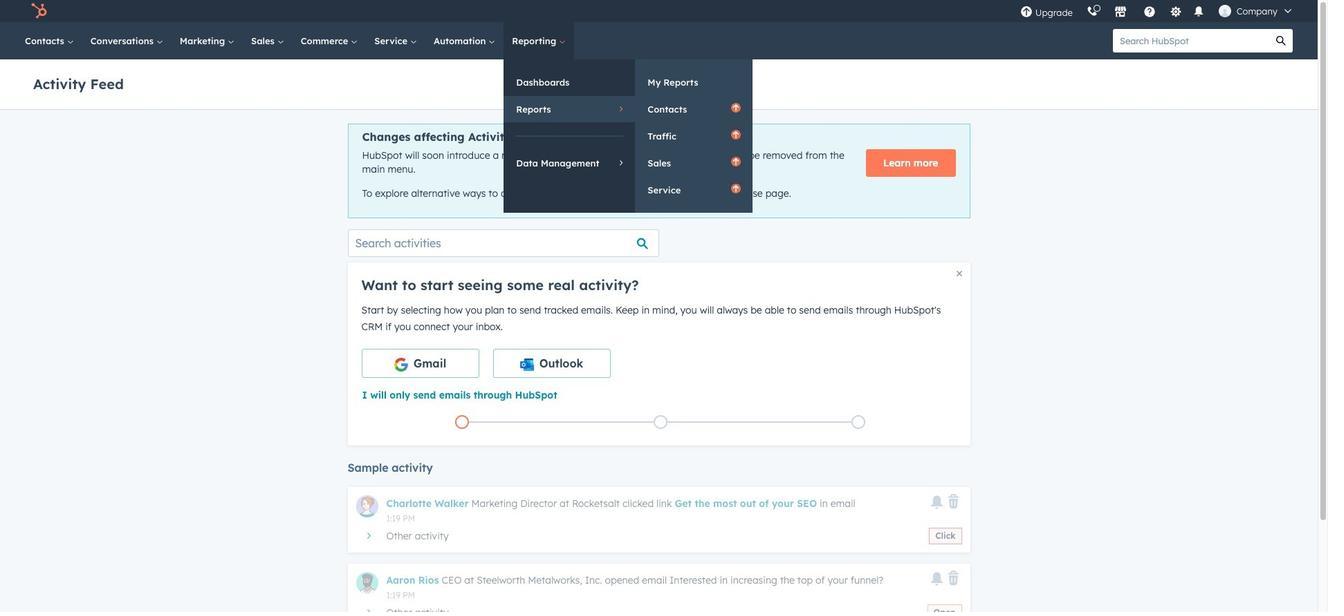 Task type: describe. For each thing, give the bounding box(es) containing it.
jacob simon image
[[1219, 5, 1231, 17]]

reporting menu
[[504, 59, 753, 213]]

onboarding.steps.finalstep.title image
[[855, 419, 862, 427]]

Search HubSpot search field
[[1113, 29, 1269, 53]]



Task type: vqa. For each thing, say whether or not it's contained in the screenshot.
BANNER
no



Task type: locate. For each thing, give the bounding box(es) containing it.
marketplaces image
[[1114, 6, 1127, 19]]

Search activities search field
[[348, 229, 659, 257]]

list
[[363, 413, 958, 432]]

menu
[[1013, 0, 1301, 22]]

onboarding.steps.sendtrackedemailingmail.title image
[[657, 419, 664, 427]]

close image
[[956, 271, 962, 277]]

None checkbox
[[361, 349, 479, 378], [493, 349, 610, 378], [361, 349, 479, 378], [493, 349, 610, 378]]



